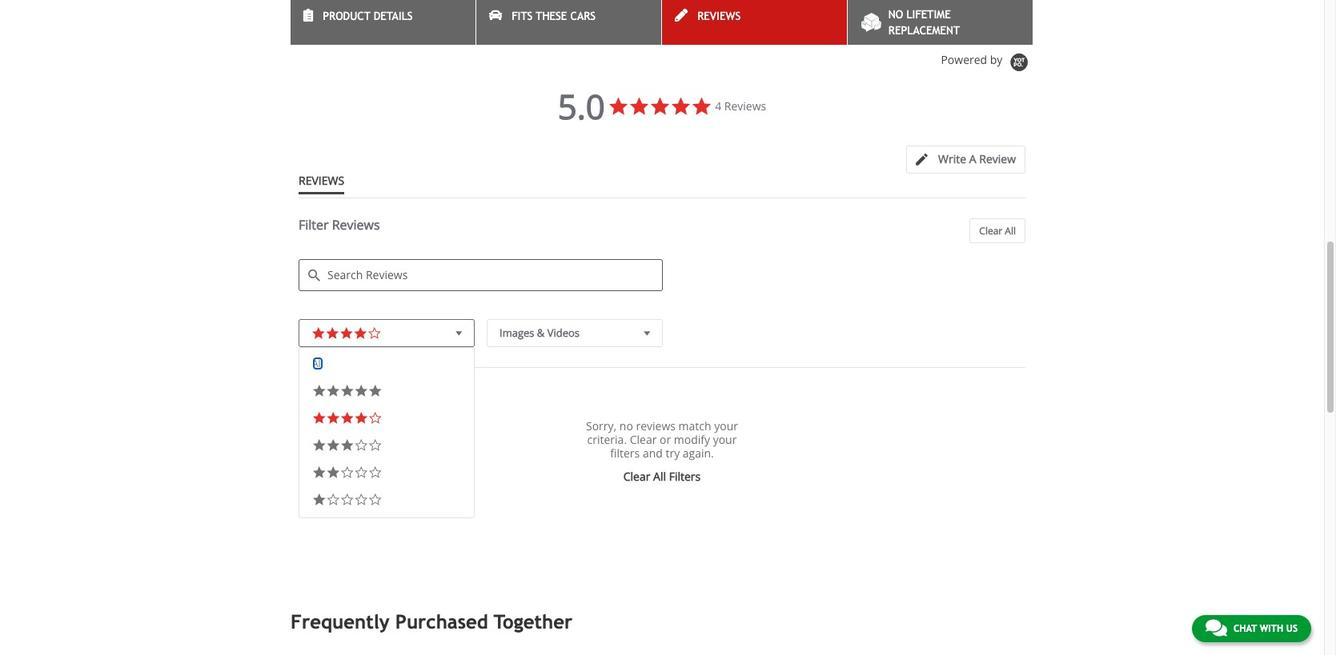 Task type: vqa. For each thing, say whether or not it's contained in the screenshot.
CATEGORIES
no



Task type: describe. For each thing, give the bounding box(es) containing it.
empty star image inside "3" option
[[368, 439, 382, 453]]

images & videos
[[500, 326, 580, 340]]

sorry,
[[586, 419, 617, 434]]

filter reviews heading
[[299, 216, 1026, 247]]

write a review
[[939, 151, 1016, 166]]

clear all button
[[970, 218, 1026, 243]]

product details
[[323, 10, 413, 22]]

by
[[990, 52, 1003, 67]]

powered by link
[[941, 52, 1034, 73]]

1 option
[[303, 488, 471, 515]]

write a review button
[[906, 146, 1026, 174]]

frequently purchased together
[[291, 611, 573, 633]]

reviews for filter reviews
[[332, 216, 380, 234]]

and
[[643, 446, 663, 461]]

5 option
[[303, 379, 471, 406]]

filter
[[299, 216, 329, 234]]

3 option
[[303, 433, 471, 460]]

magnifying glass image
[[308, 270, 320, 282]]

powered by
[[941, 52, 1006, 67]]

your right modify
[[713, 432, 737, 447]]

videos
[[547, 326, 580, 340]]

reviews
[[299, 173, 344, 188]]

fits these cars link
[[476, 0, 661, 45]]

details
[[374, 10, 413, 22]]

0 reviews
[[299, 386, 357, 403]]

all inside sorry, no reviews match your criteria. clear or modify your filters and try again. clear all filters
[[654, 469, 666, 484]]

product details link
[[291, 0, 476, 45]]

4 option
[[303, 406, 471, 433]]

product
[[323, 10, 370, 22]]

1 down triangle image from the left
[[452, 325, 466, 341]]

empty star image inside rating filter 'field'
[[368, 324, 382, 341]]

frequently
[[291, 611, 390, 633]]

reviews for 4 reviews
[[725, 98, 767, 114]]

2 option
[[303, 460, 471, 488]]

filters
[[669, 469, 701, 484]]

all link
[[312, 357, 323, 371]]

together
[[494, 611, 573, 633]]

or
[[660, 432, 671, 447]]

fits
[[512, 10, 533, 22]]

star image inside 4 option
[[326, 411, 340, 425]]

powered
[[941, 52, 988, 67]]

0
[[299, 386, 306, 403]]

Images & Videos Filter field
[[487, 319, 663, 347]]

fits these cars
[[512, 10, 596, 22]]

reviews link
[[662, 0, 847, 45]]

1 vertical spatial clear
[[630, 432, 657, 447]]

5.0
[[558, 83, 605, 129]]

rating element
[[299, 319, 475, 519]]



Task type: locate. For each thing, give the bounding box(es) containing it.
reviews for 0 reviews
[[309, 386, 357, 403]]

Rating Filter field
[[299, 319, 475, 347]]

replacement
[[889, 24, 960, 37]]

cars
[[571, 10, 596, 22]]

reviews
[[698, 10, 741, 22], [291, 13, 352, 31], [725, 98, 767, 114], [332, 216, 380, 234], [309, 386, 357, 403]]

all inside button
[[1005, 224, 1016, 238]]

star image inside "3" option
[[312, 439, 326, 453]]

clear inside button
[[980, 224, 1003, 238]]

these
[[536, 10, 567, 22]]

reviews inside 'link'
[[698, 10, 741, 22]]

your right match on the bottom right of page
[[715, 419, 738, 434]]

write
[[939, 151, 967, 166]]

all down review
[[1005, 224, 1016, 238]]

all list box
[[299, 347, 475, 519]]

clear down filters
[[624, 469, 651, 484]]

all inside list box
[[312, 357, 323, 371]]

1 horizontal spatial down triangle image
[[640, 325, 654, 341]]

all
[[1005, 224, 1016, 238], [312, 357, 323, 371], [654, 469, 666, 484]]

down triangle image inside images & videos field
[[640, 325, 654, 341]]

reviews inside heading
[[332, 216, 380, 234]]

clear all
[[980, 224, 1016, 238]]

review
[[980, 151, 1016, 166]]

reviews
[[636, 419, 676, 434]]

no
[[889, 8, 903, 21]]

criteria.
[[587, 432, 627, 447]]

1 vertical spatial all
[[312, 357, 323, 371]]

2 horizontal spatial all
[[1005, 224, 1016, 238]]

images
[[500, 326, 534, 340]]

clear all filters link
[[616, 469, 708, 484]]

clear
[[980, 224, 1003, 238], [630, 432, 657, 447], [624, 469, 651, 484]]

empty star image
[[368, 324, 382, 341], [368, 439, 382, 453], [354, 466, 368, 480], [368, 466, 382, 480], [340, 493, 354, 507], [354, 493, 368, 507]]

again.
[[683, 446, 714, 461]]

1 horizontal spatial all
[[654, 469, 666, 484]]

5.0 star rating element
[[558, 83, 605, 129]]

try
[[666, 446, 680, 461]]

4
[[715, 98, 722, 114]]

with
[[1260, 624, 1284, 635]]

your
[[715, 419, 738, 434], [713, 432, 737, 447]]

star image
[[326, 324, 340, 341], [340, 324, 354, 341], [326, 384, 340, 398], [340, 384, 354, 398], [312, 411, 326, 425], [340, 411, 354, 425], [354, 411, 368, 425], [326, 439, 340, 453], [340, 439, 354, 453], [312, 493, 326, 507]]

lifetime
[[907, 8, 951, 21]]

empty star image
[[368, 411, 382, 425], [354, 439, 368, 453], [340, 466, 354, 480], [326, 493, 340, 507], [368, 493, 382, 507]]

comments image
[[1206, 619, 1228, 638]]

all down and at left bottom
[[654, 469, 666, 484]]

chat
[[1234, 624, 1257, 635]]

a
[[970, 151, 977, 166]]

2 vertical spatial clear
[[624, 469, 651, 484]]

no lifetime replacement
[[889, 8, 960, 37]]

Search Reviews search field
[[299, 259, 663, 291]]

all up 0 reviews
[[312, 357, 323, 371]]

filters
[[610, 446, 640, 461]]

no
[[620, 419, 633, 434]]

star image
[[312, 324, 326, 341], [354, 324, 368, 341], [312, 384, 326, 398], [354, 384, 368, 398], [368, 384, 382, 398], [326, 411, 340, 425], [312, 439, 326, 453], [312, 466, 326, 480], [326, 466, 340, 480]]

modify
[[674, 432, 710, 447]]

no lifetime replacement link
[[848, 0, 1033, 45]]

filter reviews
[[299, 216, 380, 234]]

sorry, no reviews match your criteria. clear or modify your filters and try again. clear all filters
[[586, 419, 738, 484]]

4 reviews
[[715, 98, 767, 114]]

chat with us
[[1234, 624, 1298, 635]]

clear down review
[[980, 224, 1003, 238]]

0 vertical spatial all
[[1005, 224, 1016, 238]]

purchased
[[395, 611, 488, 633]]

clear left or
[[630, 432, 657, 447]]

&
[[537, 326, 545, 340]]

2 down triangle image from the left
[[640, 325, 654, 341]]

chat with us link
[[1192, 616, 1312, 643]]

down triangle image
[[452, 325, 466, 341], [640, 325, 654, 341]]

write no frame image
[[916, 154, 936, 166]]

match
[[679, 419, 712, 434]]

0 horizontal spatial down triangle image
[[452, 325, 466, 341]]

0 vertical spatial clear
[[980, 224, 1003, 238]]

0 horizontal spatial all
[[312, 357, 323, 371]]

us
[[1287, 624, 1298, 635]]

2 vertical spatial all
[[654, 469, 666, 484]]



